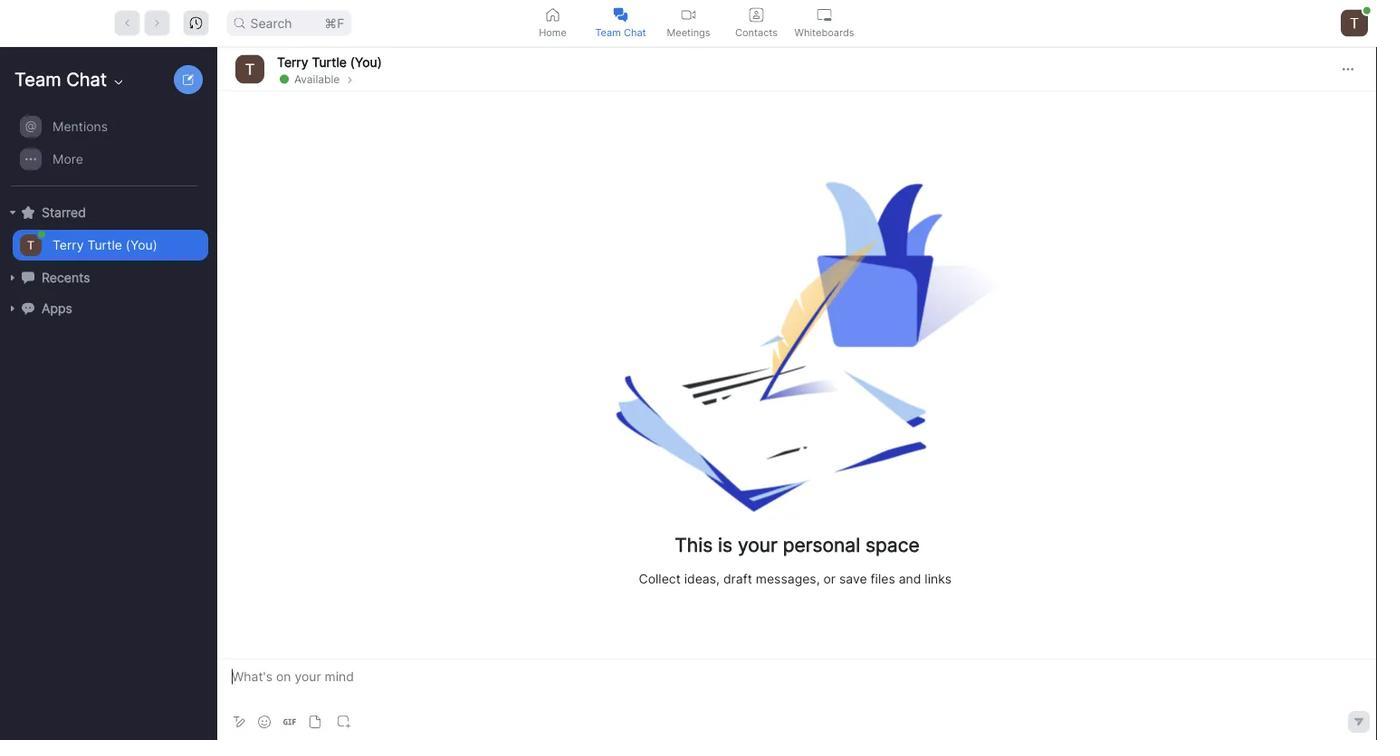 Task type: vqa. For each thing, say whether or not it's contained in the screenshot.
the Terry Turtle (You) to the right
yes



Task type: locate. For each thing, give the bounding box(es) containing it.
tree containing mentions
[[0, 109, 214, 342]]

whiteboard small image
[[817, 8, 832, 22], [817, 8, 832, 22]]

ideas,
[[684, 571, 720, 587]]

star image
[[22, 206, 34, 219], [22, 206, 34, 219]]

(you) up recents tree item
[[126, 238, 157, 253]]

1 vertical spatial turtle
[[87, 238, 122, 253]]

chatbot image
[[22, 302, 34, 315], [22, 302, 34, 315]]

1 horizontal spatial terry turtle (you)
[[277, 54, 382, 70]]

online image
[[280, 75, 289, 84], [38, 231, 45, 238]]

and
[[899, 571, 921, 587]]

1 horizontal spatial online image
[[280, 75, 289, 84]]

1 vertical spatial chat
[[66, 68, 107, 91]]

0 vertical spatial turtle
[[312, 54, 347, 70]]

turtle inside tree
[[87, 238, 122, 253]]

triangle right image for recents
[[7, 273, 18, 283]]

0 horizontal spatial terry
[[53, 238, 84, 253]]

0 vertical spatial (you)
[[350, 54, 382, 70]]

team chat image
[[613, 8, 628, 22]]

tree
[[0, 109, 214, 342]]

1 vertical spatial terry turtle's avatar image
[[20, 235, 42, 256]]

terry turtle's avatar image inside tree
[[20, 235, 42, 256]]

mentions
[[53, 119, 108, 134]]

chat down team chat image
[[624, 26, 646, 38]]

triangle right image
[[7, 207, 18, 218], [7, 207, 18, 218], [7, 303, 18, 314]]

links
[[925, 571, 952, 587]]

tab list
[[519, 0, 858, 46]]

terry turtle (you) inside tree
[[53, 238, 157, 253]]

online image left available
[[280, 75, 289, 84]]

0 horizontal spatial team chat
[[14, 68, 107, 91]]

meetings button
[[655, 0, 723, 46]]

online image down starred
[[38, 231, 45, 238]]

0 vertical spatial chat
[[624, 26, 646, 38]]

0 horizontal spatial terry turtle (you)
[[53, 238, 157, 253]]

group
[[0, 110, 208, 187]]

online image
[[1363, 7, 1371, 14], [1363, 7, 1371, 14], [280, 75, 289, 84], [38, 231, 45, 238]]

terry
[[277, 54, 308, 70], [53, 238, 84, 253]]

home button
[[519, 0, 587, 46]]

messages,
[[756, 571, 820, 587]]

starred tree item
[[7, 197, 208, 228]]

1 vertical spatial (you)
[[126, 238, 157, 253]]

team chat
[[595, 26, 646, 38], [14, 68, 107, 91]]

1 horizontal spatial chat
[[624, 26, 646, 38]]

terry turtle's avatar image down search
[[235, 55, 264, 84]]

team down team chat image
[[595, 26, 621, 38]]

save
[[839, 571, 867, 587]]

1 vertical spatial terry turtle (you)
[[53, 238, 157, 253]]

(you)
[[350, 54, 382, 70], [126, 238, 157, 253]]

0 horizontal spatial terry turtle's avatar image
[[20, 235, 42, 256]]

1 horizontal spatial team chat
[[595, 26, 646, 38]]

group containing mentions
[[0, 110, 208, 187]]

1 horizontal spatial terry
[[277, 54, 308, 70]]

turtle up available
[[312, 54, 347, 70]]

terry up recents
[[53, 238, 84, 253]]

starred
[[42, 205, 86, 220]]

terry turtle (you) up available
[[277, 54, 382, 70]]

1 vertical spatial team
[[14, 68, 61, 91]]

(you) inside tree
[[126, 238, 157, 253]]

1 horizontal spatial (you)
[[350, 54, 382, 70]]

ellipses horizontal image
[[1343, 64, 1354, 75]]

meetings
[[667, 26, 710, 38]]

chevron down small image
[[111, 75, 126, 90]]

0 vertical spatial terry turtle (you)
[[277, 54, 382, 70]]

0 vertical spatial terry
[[277, 54, 308, 70]]

team chat button
[[587, 0, 655, 46]]

team chat up mentions
[[14, 68, 107, 91]]

draft
[[723, 571, 752, 587]]

magnifier image
[[234, 18, 245, 29], [234, 18, 245, 29]]

1 vertical spatial terry
[[53, 238, 84, 253]]

turtle down 'starred' tree item
[[87, 238, 122, 253]]

triangle right image inside apps tree item
[[7, 303, 18, 314]]

triangle right image
[[7, 273, 18, 283], [7, 273, 18, 283], [7, 303, 18, 314]]

0 vertical spatial team
[[595, 26, 621, 38]]

emoji image
[[258, 716, 271, 729], [258, 716, 271, 729]]

team
[[595, 26, 621, 38], [14, 68, 61, 91]]

team chat down team chat image
[[595, 26, 646, 38]]

gif image
[[283, 716, 296, 729]]

chat image
[[22, 271, 34, 284]]

1 horizontal spatial team
[[595, 26, 621, 38]]

recents tree item
[[7, 263, 208, 293]]

team chat image
[[613, 8, 628, 22]]

file image
[[309, 716, 321, 729], [309, 716, 321, 729]]

0 horizontal spatial team
[[14, 68, 61, 91]]

1 horizontal spatial terry turtle's avatar image
[[235, 55, 264, 84]]

group inside tree
[[0, 110, 208, 187]]

chat image
[[22, 271, 34, 284]]

0 horizontal spatial (you)
[[126, 238, 157, 253]]

recents
[[42, 270, 90, 286]]

1 vertical spatial online image
[[38, 231, 45, 238]]

terry turtle (you)
[[277, 54, 382, 70], [53, 238, 157, 253]]

terry inside tree
[[53, 238, 84, 253]]

chevron down small image
[[111, 75, 126, 90]]

1 horizontal spatial turtle
[[312, 54, 347, 70]]

turtle
[[312, 54, 347, 70], [87, 238, 122, 253]]

video on image
[[681, 8, 696, 22], [681, 8, 696, 22]]

terry up available
[[277, 54, 308, 70]]

1 vertical spatial team chat
[[14, 68, 107, 91]]

apps tree item
[[7, 293, 208, 324]]

terry turtle's avatar image
[[235, 55, 264, 84], [20, 235, 42, 256]]

terry turtle (you) down 'starred' tree item
[[53, 238, 157, 253]]

search
[[250, 15, 292, 31]]

terry turtle's avatar image up chat image
[[20, 235, 42, 256]]

apps
[[42, 301, 72, 316]]

(you) up chevron right small image
[[350, 54, 382, 70]]

0 horizontal spatial online image
[[38, 231, 45, 238]]

your
[[738, 533, 778, 556]]

chat
[[624, 26, 646, 38], [66, 68, 107, 91]]

triangle right image for apps
[[7, 303, 18, 314]]

home small image
[[546, 8, 560, 22], [546, 8, 560, 22]]

team inside button
[[595, 26, 621, 38]]

team up mentions
[[14, 68, 61, 91]]

chat left chevron down small icon
[[66, 68, 107, 91]]

screenshot image
[[338, 716, 350, 729]]

0 horizontal spatial turtle
[[87, 238, 122, 253]]

new image
[[183, 74, 194, 85], [183, 74, 194, 85]]

0 vertical spatial team chat
[[595, 26, 646, 38]]



Task type: describe. For each thing, give the bounding box(es) containing it.
personal
[[783, 533, 860, 556]]

this
[[675, 533, 713, 556]]

triangle right image for starred
[[7, 207, 18, 218]]

is
[[718, 533, 733, 556]]

⌘f
[[324, 15, 344, 31]]

0 vertical spatial online image
[[280, 75, 289, 84]]

more button
[[13, 144, 208, 175]]

format image
[[232, 715, 246, 730]]

0 vertical spatial terry turtle's avatar image
[[235, 55, 264, 84]]

avatar image
[[1341, 10, 1368, 37]]

profile contact image
[[749, 8, 764, 22]]

chat inside team chat button
[[624, 26, 646, 38]]

mentions button
[[13, 111, 208, 142]]

triangle right image for apps
[[7, 303, 18, 314]]

whiteboards button
[[790, 0, 858, 46]]

this is your personal space
[[675, 533, 920, 556]]

home
[[539, 26, 567, 38]]

screenshot image
[[338, 716, 350, 729]]

tab list containing home
[[519, 0, 858, 46]]

chevron right small image
[[344, 75, 355, 86]]

history image
[[190, 17, 202, 29]]

history image
[[190, 17, 202, 29]]

0 horizontal spatial chat
[[66, 68, 107, 91]]

contacts
[[735, 26, 778, 38]]

or
[[823, 571, 836, 587]]

contacts button
[[723, 0, 790, 46]]

chevron right small image
[[344, 73, 355, 86]]

ellipses horizontal image
[[1343, 64, 1354, 75]]

whiteboards
[[795, 26, 854, 38]]

profile contact image
[[749, 8, 764, 22]]

files
[[871, 571, 895, 587]]

team chat inside button
[[595, 26, 646, 38]]

collect ideas, draft messages, or save files and links
[[639, 571, 952, 587]]

format image
[[232, 715, 246, 730]]

gif image
[[283, 716, 296, 729]]

available
[[294, 72, 340, 86]]

collect
[[639, 571, 681, 587]]

more
[[53, 152, 83, 167]]

space
[[866, 533, 920, 556]]



